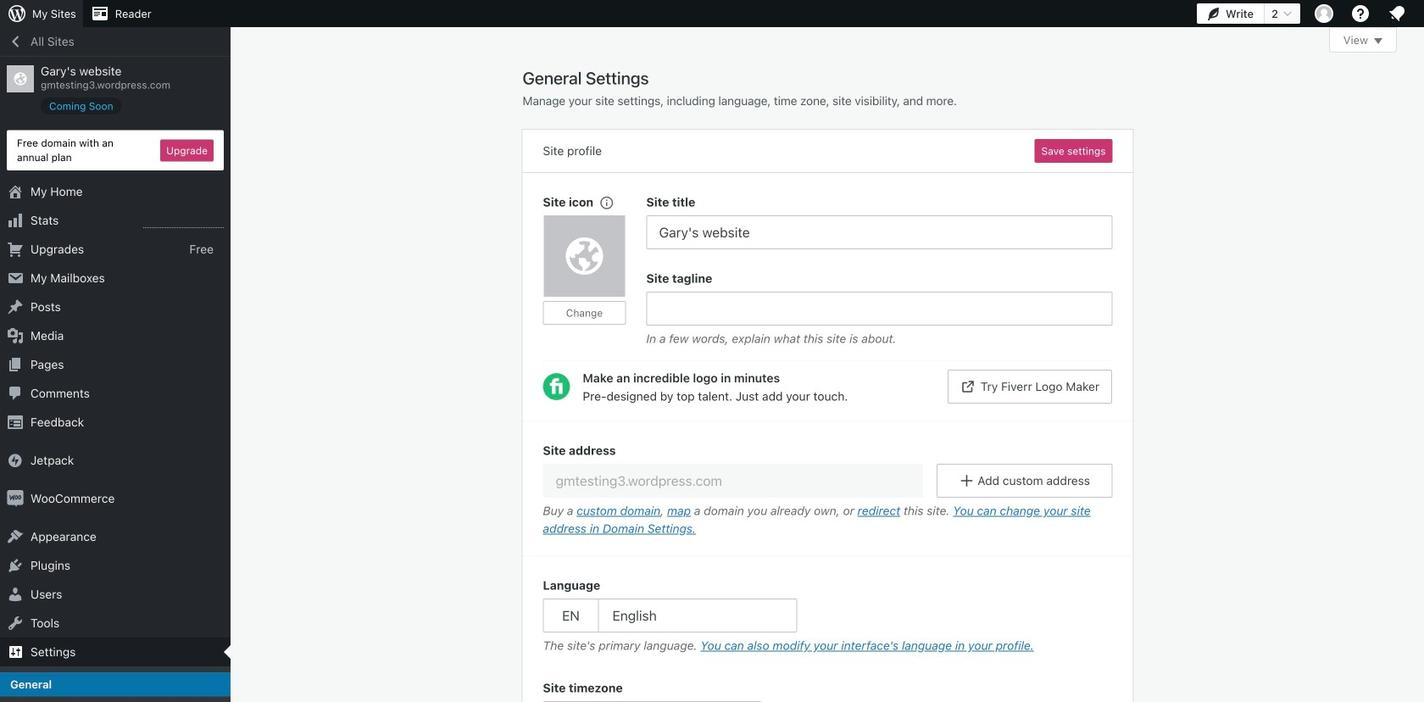 Task type: locate. For each thing, give the bounding box(es) containing it.
closed image
[[1374, 38, 1383, 44]]

1 img image from the top
[[7, 452, 24, 469]]

highest hourly views 0 image
[[143, 217, 224, 228]]

None text field
[[647, 215, 1113, 249]]

None text field
[[647, 292, 1113, 326], [543, 464, 923, 498], [647, 292, 1113, 326], [543, 464, 923, 498]]

group
[[543, 193, 647, 352], [647, 193, 1113, 249], [647, 270, 1113, 352], [523, 421, 1133, 556], [543, 577, 1113, 659], [543, 679, 1113, 702]]

img image
[[7, 452, 24, 469], [7, 490, 24, 507]]

1 vertical spatial img image
[[7, 490, 24, 507]]

2 img image from the top
[[7, 490, 24, 507]]

main content
[[523, 27, 1397, 702]]

0 vertical spatial img image
[[7, 452, 24, 469]]

my profile image
[[1315, 4, 1334, 23]]



Task type: vqa. For each thing, say whether or not it's contained in the screenshot.
credit_card image
no



Task type: describe. For each thing, give the bounding box(es) containing it.
help image
[[1351, 3, 1371, 24]]

more information image
[[599, 195, 614, 210]]

fiverr small logo image
[[543, 373, 570, 400]]

manage your notifications image
[[1387, 3, 1408, 24]]



